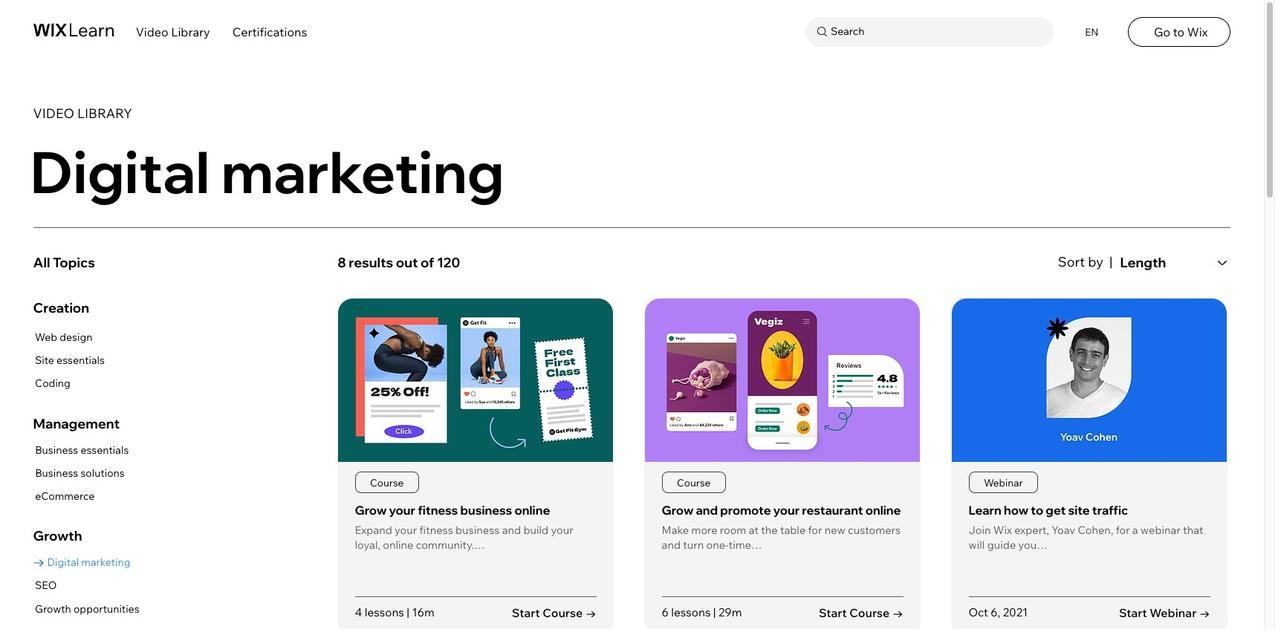 Task type: locate. For each thing, give the bounding box(es) containing it.
list containing business essentials
[[33, 441, 129, 506]]

1 list item from the left
[[338, 298, 614, 630]]

start course → button for online
[[512, 605, 597, 622]]

0 horizontal spatial wix
[[994, 523, 1012, 537]]

a
[[1133, 523, 1139, 537]]

lessons right 6
[[671, 606, 711, 620]]

menu bar
[[0, 0, 1264, 60]]

site essentials button
[[33, 351, 105, 370]]

essentials
[[57, 354, 105, 367], [81, 443, 129, 457]]

2 start from the left
[[819, 606, 847, 621]]

traffic
[[1093, 503, 1129, 518]]

growth inside button
[[35, 603, 71, 616]]

grow inside grow and promote your restaurant online make more room at the table for new customers and turn one-time…
[[662, 503, 694, 518]]

0 horizontal spatial start
[[512, 606, 540, 621]]

start course → button for restaurant
[[819, 605, 904, 622]]

to right go
[[1173, 24, 1185, 39]]

you…
[[1019, 538, 1048, 552]]

filtered results region
[[338, 248, 1242, 630]]

list containing web design
[[33, 328, 105, 393]]

oct
[[969, 606, 989, 620]]

1 horizontal spatial →
[[893, 606, 904, 621]]

learn how to get site traffic join wix expert, yoav cohen, for a webinar that will guide you…
[[969, 503, 1204, 552]]

grow inside grow your fitness business online expand your fitness business and build your loyal, online community.…
[[355, 503, 387, 518]]

for
[[808, 523, 822, 537], [1116, 523, 1130, 537]]

marketing
[[221, 135, 505, 207], [81, 556, 130, 570]]

guide
[[988, 538, 1016, 552]]

wix
[[1188, 24, 1208, 39], [994, 523, 1012, 537]]

and
[[696, 503, 718, 518], [502, 523, 521, 537], [662, 538, 681, 552]]

video
[[136, 24, 168, 39]]

business
[[461, 503, 512, 518], [456, 523, 500, 537]]

0 vertical spatial fitness
[[418, 503, 458, 518]]

sort by  |
[[1058, 253, 1113, 270]]

list containing grow your fitness business online
[[338, 298, 1231, 630]]

2 horizontal spatial list item
[[952, 298, 1228, 630]]

0 horizontal spatial list item
[[338, 298, 614, 630]]

2 business from the top
[[35, 467, 78, 480]]

get
[[1046, 503, 1066, 518]]

0 vertical spatial webinar
[[984, 476, 1023, 489]]

web
[[35, 330, 57, 344]]

wix inside learn how to get site traffic join wix expert, yoav cohen, for a webinar that will guide you…
[[994, 523, 1012, 537]]

for left new at the right
[[808, 523, 822, 537]]

build
[[524, 523, 549, 537]]

0 vertical spatial and
[[696, 503, 718, 518]]

| right 'sort' at the top right
[[1110, 253, 1113, 270]]

list item
[[338, 298, 614, 630], [645, 298, 921, 630], [952, 298, 1228, 630]]

0 horizontal spatial to
[[1031, 503, 1044, 518]]

results
[[349, 254, 393, 271]]

1 horizontal spatial webinar
[[1150, 606, 1197, 621]]

webinar
[[984, 476, 1023, 489], [1150, 606, 1197, 621]]

for inside learn how to get site traffic join wix expert, yoav cohen, for a webinar that will guide you…
[[1116, 523, 1130, 537]]

1 horizontal spatial to
[[1173, 24, 1185, 39]]

growth for growth
[[33, 528, 82, 545]]

your right build
[[551, 523, 574, 537]]

1 lessons from the left
[[365, 606, 404, 620]]

0 vertical spatial marketing
[[221, 135, 505, 207]]

start course → for restaurant
[[819, 606, 904, 621]]

0 vertical spatial digital
[[30, 135, 210, 207]]

library
[[171, 24, 210, 39]]

your
[[389, 503, 416, 518], [774, 503, 800, 518], [395, 523, 417, 537], [551, 523, 574, 537]]

0 horizontal spatial grow
[[355, 503, 387, 518]]

1 horizontal spatial start course → button
[[819, 605, 904, 622]]

time…
[[729, 538, 762, 552]]

1 vertical spatial fitness
[[420, 523, 453, 537]]

ecommerce list item
[[33, 488, 129, 506]]

2 horizontal spatial start
[[1119, 606, 1148, 621]]

1 vertical spatial business
[[35, 467, 78, 480]]

3 → from the left
[[1200, 606, 1211, 621]]

essentials up solutions
[[81, 443, 129, 457]]

coding list item
[[33, 375, 105, 393]]

0 horizontal spatial start course → button
[[512, 605, 597, 622]]

for left a
[[1116, 523, 1130, 537]]

→ for learn how to get site traffic
[[1200, 606, 1211, 621]]

2 grow from the left
[[662, 503, 694, 518]]

|
[[1110, 253, 1113, 270], [407, 606, 410, 620], [714, 606, 716, 620]]

business inside business essentials button
[[35, 443, 78, 457]]

0 vertical spatial essentials
[[57, 354, 105, 367]]

design
[[60, 330, 92, 344]]

0 horizontal spatial online
[[383, 538, 414, 552]]

1 vertical spatial and
[[502, 523, 521, 537]]

web design button
[[33, 328, 105, 347]]

0 vertical spatial to
[[1173, 24, 1185, 39]]

1 business from the top
[[35, 443, 78, 457]]

1 horizontal spatial list item
[[645, 298, 921, 630]]

1 start from the left
[[512, 606, 540, 621]]

grow your fitness business online link
[[355, 503, 550, 518]]

growth for growth opportunities
[[35, 603, 71, 616]]

start webinar → button
[[1119, 605, 1211, 622]]

1 vertical spatial essentials
[[81, 443, 129, 457]]

1 horizontal spatial wix
[[1188, 24, 1208, 39]]

wix up guide
[[994, 523, 1012, 537]]

business inside business solutions button
[[35, 467, 78, 480]]

1 start course → button from the left
[[512, 605, 597, 622]]

webinar inside start webinar → button
[[1150, 606, 1197, 621]]

→ for grow your fitness business online
[[586, 606, 597, 621]]

grow up expand
[[355, 503, 387, 518]]

2 lessons from the left
[[671, 606, 711, 620]]

→ inside button
[[1200, 606, 1211, 621]]

1 horizontal spatial lessons
[[671, 606, 711, 620]]

0 horizontal spatial for
[[808, 523, 822, 537]]

and left build
[[502, 523, 521, 537]]

| for grow and promote your restaurant online
[[714, 606, 716, 620]]

at
[[749, 523, 759, 537]]

0 horizontal spatial and
[[502, 523, 521, 537]]

2 for from the left
[[1116, 523, 1130, 537]]

0 horizontal spatial lessons
[[365, 606, 404, 620]]

growth opportunities
[[35, 603, 139, 616]]

and down make
[[662, 538, 681, 552]]

restaurant
[[802, 503, 863, 518]]

business essentials button
[[33, 441, 129, 460]]

→
[[586, 606, 597, 621], [893, 606, 904, 621], [1200, 606, 1211, 621]]

essentials for site essentials
[[57, 354, 105, 367]]

3 start from the left
[[1119, 606, 1148, 621]]

| left 16m
[[407, 606, 410, 620]]

to left get
[[1031, 503, 1044, 518]]

new
[[825, 523, 846, 537]]

3 list item from the left
[[952, 298, 1228, 630]]

your right expand
[[395, 523, 417, 537]]

online inside grow and promote your restaurant online make more room at the table for new customers and turn one-time…
[[866, 503, 901, 518]]

all
[[33, 254, 50, 271]]

lessons for and
[[671, 606, 711, 620]]

2 list item from the left
[[645, 298, 921, 630]]

1 horizontal spatial start
[[819, 606, 847, 621]]

0 vertical spatial growth
[[33, 528, 82, 545]]

online up customers
[[866, 503, 901, 518]]

go to wix link
[[1128, 17, 1231, 47]]

site
[[1069, 503, 1090, 518]]

fitness
[[418, 503, 458, 518], [420, 523, 453, 537]]

wix right go
[[1188, 24, 1208, 39]]

list for management
[[33, 441, 129, 506]]

1 vertical spatial webinar
[[1150, 606, 1197, 621]]

business up business solutions at the bottom of the page
[[35, 443, 78, 457]]

1 vertical spatial marketing
[[81, 556, 130, 570]]

start
[[512, 606, 540, 621], [819, 606, 847, 621], [1119, 606, 1148, 621]]

business up ecommerce
[[35, 467, 78, 480]]

and up more
[[696, 503, 718, 518]]

grow up make
[[662, 503, 694, 518]]

1 vertical spatial growth
[[35, 603, 71, 616]]

oct 6, 2021
[[969, 606, 1028, 620]]

certifications link
[[232, 24, 307, 39]]

list
[[338, 298, 1231, 630], [33, 328, 105, 393], [33, 441, 129, 506], [33, 554, 139, 619]]

6
[[662, 606, 669, 620]]

| left 29m
[[714, 606, 716, 620]]

essentials for business essentials
[[81, 443, 129, 457]]

2 horizontal spatial →
[[1200, 606, 1211, 621]]

1 horizontal spatial grow
[[662, 503, 694, 518]]

1 vertical spatial wix
[[994, 523, 1012, 537]]

seo
[[35, 579, 57, 593]]

your up expand
[[389, 503, 416, 518]]

0 vertical spatial wix
[[1188, 24, 1208, 39]]

1 grow from the left
[[355, 503, 387, 518]]

1 for from the left
[[808, 523, 822, 537]]

digital down library
[[30, 135, 210, 207]]

lessons right 4 in the bottom of the page
[[365, 606, 404, 620]]

grow for grow your fitness business online
[[355, 503, 387, 518]]

digital
[[30, 135, 210, 207], [47, 556, 79, 570]]

0 vertical spatial business
[[35, 443, 78, 457]]

0 horizontal spatial start course →
[[512, 606, 597, 621]]

digital up seo at the bottom of the page
[[47, 556, 79, 570]]

video library
[[136, 24, 210, 39]]

more
[[692, 523, 718, 537]]

8
[[338, 254, 346, 271]]

course
[[370, 476, 404, 489], [677, 476, 711, 489], [543, 606, 583, 621], [850, 606, 890, 621]]

en
[[1085, 26, 1099, 38]]

1 horizontal spatial |
[[714, 606, 716, 620]]

2 start course → from the left
[[819, 606, 904, 621]]

grow and promote your restaurant online link
[[662, 503, 901, 518]]

marketing inside button
[[81, 556, 130, 570]]

start inside button
[[1119, 606, 1148, 621]]

0 horizontal spatial marketing
[[81, 556, 130, 570]]

2 vertical spatial and
[[662, 538, 681, 552]]

to
[[1173, 24, 1185, 39], [1031, 503, 1044, 518]]

1 vertical spatial to
[[1031, 503, 1044, 518]]

en button
[[1076, 17, 1106, 47]]

of
[[421, 254, 434, 271]]

2 horizontal spatial online
[[866, 503, 901, 518]]

1 horizontal spatial for
[[1116, 523, 1130, 537]]

all topics button
[[33, 248, 318, 278]]

list item containing grow your fitness business online
[[338, 298, 614, 630]]

4
[[355, 606, 362, 620]]

2 → from the left
[[893, 606, 904, 621]]

0 horizontal spatial |
[[407, 606, 410, 620]]

1 vertical spatial digital marketing
[[47, 556, 130, 570]]

growth down seo at the bottom of the page
[[35, 603, 71, 616]]

1 start course → from the left
[[512, 606, 597, 621]]

2 start course → button from the left
[[819, 605, 904, 622]]

growth up digital marketing list item
[[33, 528, 82, 545]]

your inside grow and promote your restaurant online make more room at the table for new customers and turn one-time…
[[774, 503, 800, 518]]

a black and white headshot inset on a blue background: yoav cohen with a playful grin. image
[[952, 299, 1227, 462]]

growth
[[33, 528, 82, 545], [35, 603, 71, 616]]

start course →
[[512, 606, 597, 621], [819, 606, 904, 621]]

online up build
[[515, 503, 550, 518]]

0 horizontal spatial →
[[586, 606, 597, 621]]

essentials down the 'design'
[[57, 354, 105, 367]]

turn
[[683, 538, 704, 552]]

your up table
[[774, 503, 800, 518]]

6,
[[991, 606, 1001, 620]]

2 horizontal spatial |
[[1110, 253, 1113, 270]]

business
[[35, 443, 78, 457], [35, 467, 78, 480]]

1 horizontal spatial start course →
[[819, 606, 904, 621]]

2021
[[1003, 606, 1028, 620]]

yoav
[[1052, 523, 1076, 537]]

learn how to get site traffic link
[[969, 503, 1129, 518]]

out
[[396, 254, 418, 271]]

online down expand
[[383, 538, 414, 552]]

1 → from the left
[[586, 606, 597, 621]]

1 vertical spatial digital
[[47, 556, 79, 570]]

list containing digital marketing
[[33, 554, 139, 619]]

go
[[1154, 24, 1171, 39]]



Task type: vqa. For each thing, say whether or not it's contained in the screenshot.


Task type: describe. For each thing, give the bounding box(es) containing it.
4 lessons | 16m
[[355, 606, 435, 620]]

6 lessons | 29m
[[662, 606, 742, 620]]

three images on a green background show social media advertisements leading to a fitness class coupon: "free first class". image
[[338, 299, 613, 462]]

loyal,
[[355, 538, 381, 552]]

sort
[[1058, 253, 1085, 270]]

table
[[780, 523, 806, 537]]

120
[[437, 254, 460, 271]]

0 vertical spatial digital marketing
[[30, 135, 505, 207]]

go to wix
[[1154, 24, 1208, 39]]

site essentials list item
[[33, 351, 105, 370]]

seo list item
[[33, 577, 139, 596]]

1 horizontal spatial marketing
[[221, 135, 505, 207]]

1 horizontal spatial online
[[515, 503, 550, 518]]

16m
[[412, 606, 435, 620]]

that
[[1184, 523, 1204, 537]]

start course → for online
[[512, 606, 597, 621]]

list item containing grow and promote your restaurant online
[[645, 298, 921, 630]]

1 vertical spatial business
[[456, 523, 500, 537]]

ecommerce
[[35, 490, 95, 503]]

expert,
[[1015, 523, 1050, 537]]

grow and promote your restaurant online make more room at the table for new customers and turn one-time…
[[662, 503, 901, 552]]

topics
[[53, 254, 95, 271]]

list item containing learn how to get site traffic
[[952, 298, 1228, 630]]

1 horizontal spatial and
[[662, 538, 681, 552]]

business essentials
[[35, 443, 129, 457]]

how
[[1004, 503, 1029, 518]]

business solutions list item
[[33, 464, 129, 483]]

creation
[[33, 300, 89, 317]]

2 horizontal spatial and
[[696, 503, 718, 518]]

grow for grow and promote your restaurant online
[[662, 503, 694, 518]]

| for grow your fitness business online
[[407, 606, 410, 620]]

wix inside go to wix link
[[1188, 24, 1208, 39]]

will
[[969, 538, 985, 552]]

for inside grow and promote your restaurant online make more room at the table for new customers and turn one-time…
[[808, 523, 822, 537]]

site
[[35, 354, 54, 367]]

webinar
[[1141, 523, 1181, 537]]

growth opportunities button
[[33, 600, 139, 619]]

video
[[33, 105, 74, 121]]

start for restaurant
[[819, 606, 847, 621]]

opportunities
[[74, 603, 139, 616]]

digital marketing list item
[[33, 554, 139, 573]]

web design list item
[[33, 328, 105, 347]]

community.…
[[416, 538, 485, 552]]

learn
[[969, 503, 1002, 518]]

start for site
[[1119, 606, 1148, 621]]

list for creation
[[33, 328, 105, 393]]

solutions
[[81, 467, 125, 480]]

digital marketing button
[[33, 554, 139, 573]]

and inside grow your fitness business online expand your fitness business and build your loyal, online community.…
[[502, 523, 521, 537]]

ecommerce button
[[33, 488, 129, 506]]

room
[[720, 523, 747, 537]]

0 vertical spatial business
[[461, 503, 512, 518]]

business for business solutions
[[35, 467, 78, 480]]

the
[[761, 523, 778, 537]]

coding
[[35, 377, 71, 390]]

business solutions
[[35, 467, 125, 480]]

site essentials
[[35, 354, 105, 367]]

business essentials list item
[[33, 441, 129, 460]]

make
[[662, 523, 689, 537]]

join
[[969, 523, 991, 537]]

list for growth
[[33, 554, 139, 619]]

business solutions button
[[33, 464, 129, 483]]

start webinar →
[[1119, 606, 1211, 621]]

on a lilac background, a social post of a bag of garlic, a mobile ordering page for a store called "vegiz", and a screenshot of a review aggregator, showing 4.8 stars. image
[[645, 299, 920, 462]]

video library
[[33, 105, 132, 121]]

management
[[33, 415, 120, 432]]

list inside filtered results region
[[338, 298, 1231, 630]]

digital marketing inside button
[[47, 556, 130, 570]]

video library link
[[136, 24, 210, 39]]

0 horizontal spatial webinar
[[984, 476, 1023, 489]]

customers
[[848, 523, 901, 537]]

digital inside button
[[47, 556, 79, 570]]

lessons for your
[[365, 606, 404, 620]]

promote
[[720, 503, 771, 518]]

cohen,
[[1078, 523, 1114, 537]]

certifications
[[232, 24, 307, 39]]

start for online
[[512, 606, 540, 621]]

one-
[[707, 538, 729, 552]]

business for business essentials
[[35, 443, 78, 457]]

8 results out of 120
[[338, 254, 460, 271]]

coding button
[[33, 375, 105, 393]]

web design
[[35, 330, 92, 344]]

growth opportunities list item
[[33, 600, 139, 619]]

all topics
[[33, 254, 95, 271]]

menu bar containing video library
[[0, 0, 1264, 60]]

→ for grow and promote your restaurant online
[[893, 606, 904, 621]]

grow your fitness business online expand your fitness business and build your loyal, online community.…
[[355, 503, 574, 552]]

Search text field
[[827, 22, 1050, 41]]

29m
[[719, 606, 742, 620]]

filters navigation
[[33, 248, 318, 630]]

library
[[77, 105, 132, 121]]

expand
[[355, 523, 392, 537]]

to inside learn how to get site traffic join wix expert, yoav cohen, for a webinar that will guide you…
[[1031, 503, 1044, 518]]

seo button
[[33, 577, 139, 596]]



